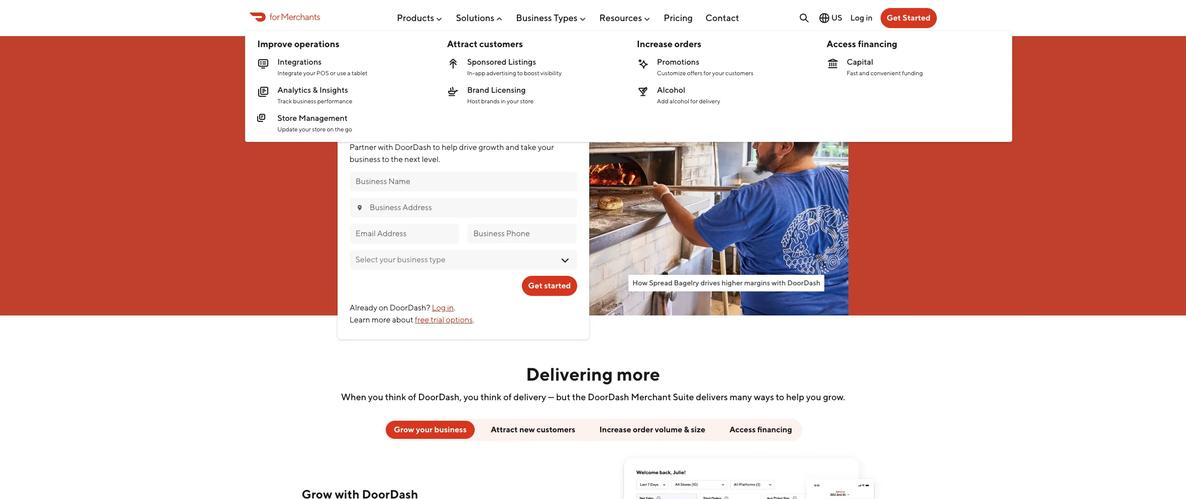 Task type: locate. For each thing, give the bounding box(es) containing it.
3 you from the left
[[806, 392, 821, 403]]

business down analytics
[[293, 97, 316, 105]]

1 vertical spatial help
[[786, 392, 804, 403]]

2 vertical spatial in
[[447, 303, 454, 313]]

1 vertical spatial in
[[501, 97, 506, 105]]

with
[[338, 68, 379, 92], [378, 143, 393, 152], [772, 279, 786, 287]]

1 vertical spatial &
[[684, 425, 689, 435]]

get left started in the left of the page
[[528, 281, 543, 291]]

0 horizontal spatial store
[[312, 126, 326, 133]]

0 vertical spatial get
[[887, 13, 901, 23]]

to
[[517, 69, 523, 77], [470, 122, 480, 135], [433, 143, 440, 152], [382, 155, 389, 164], [776, 392, 785, 403]]

0%
[[350, 122, 366, 135]]

0 horizontal spatial on
[[327, 126, 334, 133]]

1 horizontal spatial you
[[464, 392, 479, 403]]

1 horizontal spatial attract
[[491, 425, 518, 435]]

analytics
[[278, 85, 311, 95]]

0 vertical spatial customers
[[479, 39, 523, 49]]

your down licensing
[[507, 97, 519, 105]]

drive
[[459, 143, 477, 152]]

1 vertical spatial delivery
[[514, 392, 546, 403]]

commissions
[[369, 122, 435, 135]]

resources link
[[599, 8, 651, 27]]

1 vertical spatial customers
[[726, 69, 754, 77]]

0 horizontal spatial in
[[447, 303, 454, 313]]

pricing link
[[664, 8, 693, 27]]

days
[[499, 122, 523, 135]]

with right or
[[338, 68, 379, 92]]

you right when
[[368, 392, 383, 403]]

1 horizontal spatial think
[[481, 392, 502, 403]]

attract up the arrow double up icon
[[447, 39, 478, 49]]

with right "partner"
[[378, 143, 393, 152]]

in down licensing
[[501, 97, 506, 105]]

products link
[[397, 8, 443, 27]]

1 horizontal spatial the
[[391, 155, 403, 164]]

store
[[520, 97, 534, 105], [312, 126, 326, 133]]

brand licensing host brands in your store
[[467, 85, 534, 105]]

1 vertical spatial on
[[379, 303, 388, 313]]

take
[[521, 143, 536, 152]]

get started button
[[522, 276, 577, 296]]

on inside store management update your store on the go
[[327, 126, 334, 133]]

0 vertical spatial log
[[851, 13, 865, 23]]

2 vertical spatial the
[[572, 392, 586, 403]]

to right ways
[[776, 392, 785, 403]]

1 vertical spatial access financing
[[730, 425, 792, 435]]

in up free trial options link
[[447, 303, 454, 313]]

access up "money bank" image
[[827, 39, 856, 49]]

delivers
[[696, 392, 728, 403]]

1 horizontal spatial more
[[408, 45, 457, 69]]

and down capital
[[859, 69, 870, 77]]

0 vertical spatial with
[[338, 68, 379, 92]]

use
[[337, 69, 346, 77]]

0 horizontal spatial the
[[335, 126, 344, 133]]

1 horizontal spatial in
[[501, 97, 506, 105]]

increase left order
[[600, 425, 631, 435]]

in inside brand licensing host brands in your store
[[501, 97, 506, 105]]

access inside access financing button
[[730, 425, 756, 435]]

increase inside button
[[600, 425, 631, 435]]

store down management
[[312, 126, 326, 133]]

0 vertical spatial access financing
[[827, 39, 898, 49]]

log in
[[851, 13, 873, 23]]

0 horizontal spatial you
[[368, 392, 383, 403]]

and left take
[[506, 143, 519, 152]]

update
[[278, 126, 298, 133]]

2 horizontal spatial business
[[434, 425, 467, 435]]

& left insights
[[313, 85, 318, 95]]

0 horizontal spatial delivery
[[514, 392, 546, 403]]

0 vertical spatial financing
[[858, 39, 898, 49]]

2 vertical spatial with
[[772, 279, 786, 287]]

tab list containing grow your business
[[286, 419, 901, 500]]

1 vertical spatial the
[[391, 155, 403, 164]]

1 vertical spatial with
[[378, 143, 393, 152]]

solutions
[[456, 12, 494, 23]]

0 horizontal spatial financing
[[758, 425, 792, 435]]

for inside 'promotions customize offers for your customers'
[[704, 69, 711, 77]]

on down management
[[327, 126, 334, 133]]

think
[[385, 392, 406, 403], [481, 392, 502, 403]]

more inside already on doordash? log in . learn more about free trial options .
[[372, 315, 391, 325]]

1 vertical spatial log in link
[[432, 303, 454, 313]]

attract left new
[[491, 425, 518, 435]]

1 vertical spatial get
[[528, 281, 543, 291]]

more up cooking line image at top left
[[408, 45, 457, 69]]

0 vertical spatial in
[[866, 13, 873, 23]]

0 horizontal spatial access financing
[[730, 425, 792, 435]]

help
[[442, 143, 458, 152], [786, 392, 804, 403]]

0 vertical spatial store
[[520, 97, 534, 105]]

0 vertical spatial and
[[859, 69, 870, 77]]

1 vertical spatial business
[[350, 155, 381, 164]]

the inside store management update your store on the go
[[335, 126, 344, 133]]

Email Address email field
[[356, 228, 453, 240]]

cooking line image
[[447, 86, 459, 98]]

contact link
[[706, 8, 739, 27]]

types
[[554, 12, 578, 23]]

bagelry
[[674, 279, 699, 287]]

2 horizontal spatial more
[[617, 364, 660, 385]]

grow your business button
[[386, 421, 475, 439]]

1 vertical spatial store
[[312, 126, 326, 133]]

performance
[[317, 97, 352, 105]]

attract for attract new customers
[[491, 425, 518, 435]]

to down listings
[[517, 69, 523, 77]]

get left started
[[887, 13, 901, 23]]

delivering
[[526, 364, 613, 385]]

1 horizontal spatial store
[[520, 97, 534, 105]]

. up options
[[454, 303, 456, 313]]

store
[[278, 114, 297, 123]]

unlock more profits with doordash
[[338, 45, 522, 92]]

of up attract new customers
[[503, 392, 512, 403]]

operations
[[294, 39, 339, 49]]

help right ways
[[786, 392, 804, 403]]

0 vertical spatial the
[[335, 126, 344, 133]]

help left drive
[[442, 143, 458, 152]]

1 horizontal spatial business
[[350, 155, 381, 164]]

partner with doordash to help drive growth and take your business to the next level.
[[350, 143, 554, 164]]

1 horizontal spatial access
[[827, 39, 856, 49]]

1 vertical spatial financing
[[758, 425, 792, 435]]

store down licensing
[[520, 97, 534, 105]]

business types
[[516, 12, 578, 23]]

1 horizontal spatial increase
[[637, 39, 673, 49]]

grow
[[394, 425, 414, 435]]

doordash up "host"
[[383, 68, 477, 92]]

2 vertical spatial customers
[[537, 425, 575, 435]]

1 horizontal spatial delivery
[[699, 97, 720, 105]]

get started
[[887, 13, 931, 23]]

financing inside button
[[758, 425, 792, 435]]

for inside 'alcohol add alcohol for delivery'
[[691, 97, 698, 105]]

0 horizontal spatial customers
[[479, 39, 523, 49]]

how spread bagelry drives higher margins with doordash
[[633, 279, 821, 287]]

doordash down delivering more
[[588, 392, 629, 403]]

customers
[[479, 39, 523, 49], [726, 69, 754, 77], [537, 425, 575, 435]]

arrow double up image
[[447, 58, 459, 70]]

0 horizontal spatial &
[[313, 85, 318, 95]]

1 of from the left
[[408, 392, 416, 403]]

business
[[293, 97, 316, 105], [350, 155, 381, 164], [434, 425, 467, 435]]

log in link
[[851, 13, 873, 23], [432, 303, 454, 313]]

more for delivering
[[617, 364, 660, 385]]

your right offers
[[712, 69, 724, 77]]

merchants
[[281, 12, 320, 22]]

with right 'margins'
[[772, 279, 786, 287]]

0 horizontal spatial access
[[730, 425, 756, 435]]

business down doordash,
[[434, 425, 467, 435]]

higher
[[722, 279, 743, 287]]

1 think from the left
[[385, 392, 406, 403]]

log in link right "us"
[[851, 13, 873, 23]]

1 vertical spatial more
[[372, 315, 391, 325]]

& left the size
[[684, 425, 689, 435]]

0 vertical spatial more
[[408, 45, 457, 69]]

1 horizontal spatial get
[[887, 13, 901, 23]]

1 vertical spatial .
[[473, 315, 475, 325]]

tablet
[[352, 69, 368, 77]]

device pos line image
[[257, 58, 269, 70]]

your left pos
[[303, 69, 315, 77]]

0 vertical spatial help
[[442, 143, 458, 152]]

log in link up free trial options link
[[432, 303, 454, 313]]

doordash right 'margins'
[[787, 279, 821, 287]]

or
[[330, 69, 336, 77]]

0 horizontal spatial of
[[408, 392, 416, 403]]

on right already
[[379, 303, 388, 313]]

doordash inside "link"
[[787, 279, 821, 287]]

doordash up next
[[395, 143, 431, 152]]

2 vertical spatial business
[[434, 425, 467, 435]]

alcohol
[[657, 85, 685, 95]]

your
[[303, 69, 315, 77], [712, 69, 724, 77], [507, 97, 519, 105], [299, 126, 311, 133], [538, 143, 554, 152], [416, 425, 433, 435]]

2 horizontal spatial the
[[572, 392, 586, 403]]

1 vertical spatial increase
[[600, 425, 631, 435]]

of left doordash,
[[408, 392, 416, 403]]

1 vertical spatial attract
[[491, 425, 518, 435]]

0 vertical spatial increase
[[637, 39, 673, 49]]

for right offers
[[704, 69, 711, 77]]

&
[[313, 85, 318, 95], [684, 425, 689, 435]]

in right "us"
[[866, 13, 873, 23]]

0 vertical spatial delivery
[[699, 97, 720, 105]]

1 horizontal spatial customers
[[537, 425, 575, 435]]

0 vertical spatial log in link
[[851, 13, 873, 23]]

for merchants
[[270, 12, 320, 22]]

attract new customers button
[[483, 421, 584, 439]]

for right alcohol on the top of page
[[691, 97, 698, 105]]

0% commissions for up to 30 days
[[350, 122, 523, 135]]

1 vertical spatial log
[[432, 303, 446, 313]]

1 horizontal spatial &
[[684, 425, 689, 435]]

more
[[408, 45, 457, 69], [372, 315, 391, 325], [617, 364, 660, 385]]

delivery left —
[[514, 392, 546, 403]]

increase for increase orders
[[637, 39, 673, 49]]

attract inside button
[[491, 425, 518, 435]]

0 horizontal spatial log in link
[[432, 303, 454, 313]]

tab list
[[286, 419, 901, 500]]

1 vertical spatial and
[[506, 143, 519, 152]]

attract for attract customers
[[447, 39, 478, 49]]

0 horizontal spatial think
[[385, 392, 406, 403]]

0 horizontal spatial and
[[506, 143, 519, 152]]

2 horizontal spatial you
[[806, 392, 821, 403]]

you right doordash,
[[464, 392, 479, 403]]

1 horizontal spatial and
[[859, 69, 870, 77]]

log up trial at the left bottom
[[432, 303, 446, 313]]

1 horizontal spatial help
[[786, 392, 804, 403]]

doordash inside partner with doordash to help drive growth and take your business to the next level.
[[395, 143, 431, 152]]

0 horizontal spatial business
[[293, 97, 316, 105]]

your right take
[[538, 143, 554, 152]]

1 horizontal spatial of
[[503, 392, 512, 403]]

your inside integrations integrate your pos or use a tablet
[[303, 69, 315, 77]]

about
[[392, 315, 413, 325]]

delivery right alcohol on the top of page
[[699, 97, 720, 105]]

business down "partner"
[[350, 155, 381, 164]]

and inside capital fast and convenient funding
[[859, 69, 870, 77]]

to up "level."
[[433, 143, 440, 152]]

0 horizontal spatial help
[[442, 143, 458, 152]]

increase
[[637, 39, 673, 49], [600, 425, 631, 435]]

log right "us"
[[851, 13, 865, 23]]

your right grow
[[416, 425, 433, 435]]

the
[[335, 126, 344, 133], [391, 155, 403, 164], [572, 392, 586, 403]]

increase up promo line image
[[637, 39, 673, 49]]

0 vertical spatial .
[[454, 303, 456, 313]]

financing down ways
[[758, 425, 792, 435]]

the right but
[[572, 392, 586, 403]]

insights you can use image
[[613, 450, 885, 500]]

the left go
[[335, 126, 344, 133]]

get for get started
[[528, 281, 543, 291]]

to left next
[[382, 155, 389, 164]]

solutions link
[[456, 8, 503, 27]]

free
[[415, 315, 429, 325]]

0 horizontal spatial increase
[[600, 425, 631, 435]]

more up merchant
[[617, 364, 660, 385]]

the left next
[[391, 155, 403, 164]]

listings
[[508, 57, 536, 67]]

0 horizontal spatial log
[[432, 303, 446, 313]]

0 horizontal spatial attract
[[447, 39, 478, 49]]

customers up sponsored
[[479, 39, 523, 49]]

your right update
[[299, 126, 311, 133]]

your inside store management update your store on the go
[[299, 126, 311, 133]]

0 horizontal spatial get
[[528, 281, 543, 291]]

1 horizontal spatial on
[[379, 303, 388, 313]]

sponsored
[[467, 57, 507, 67]]

increase orders
[[637, 39, 702, 49]]

visibility
[[541, 69, 562, 77]]

0 vertical spatial on
[[327, 126, 334, 133]]

0 vertical spatial &
[[313, 85, 318, 95]]

doordash,
[[418, 392, 462, 403]]

in
[[866, 13, 873, 23], [501, 97, 506, 105], [447, 303, 454, 313]]

access financing down ways
[[730, 425, 792, 435]]

0 vertical spatial business
[[293, 97, 316, 105]]

your inside brand licensing host brands in your store
[[507, 97, 519, 105]]

customers right new
[[537, 425, 575, 435]]

customers right offers
[[726, 69, 754, 77]]

growth
[[479, 143, 504, 152]]

customers inside button
[[537, 425, 575, 435]]

.
[[454, 303, 456, 313], [473, 315, 475, 325]]

access financing up capital
[[827, 39, 898, 49]]

. right trial at the left bottom
[[473, 315, 475, 325]]

0 horizontal spatial more
[[372, 315, 391, 325]]

increase for increase order volume & size
[[600, 425, 631, 435]]

1 horizontal spatial log
[[851, 13, 865, 23]]

in inside already on doordash? log in . learn more about free trial options .
[[447, 303, 454, 313]]

more inside unlock more profits with doordash
[[408, 45, 457, 69]]

on inside already on doordash? log in . learn more about free trial options .
[[379, 303, 388, 313]]

of
[[408, 392, 416, 403], [503, 392, 512, 403]]

next
[[405, 155, 420, 164]]

0 vertical spatial attract
[[447, 39, 478, 49]]

access down many
[[730, 425, 756, 435]]

capital fast and convenient funding
[[847, 57, 923, 77]]

2 horizontal spatial customers
[[726, 69, 754, 77]]

2 vertical spatial more
[[617, 364, 660, 385]]

0 vertical spatial access
[[827, 39, 856, 49]]

0 horizontal spatial .
[[454, 303, 456, 313]]

you left grow.
[[806, 392, 821, 403]]

1 vertical spatial access
[[730, 425, 756, 435]]

more right learn
[[372, 315, 391, 325]]

financing up capital fast and convenient funding
[[858, 39, 898, 49]]



Task type: vqa. For each thing, say whether or not it's contained in the screenshot.


Task type: describe. For each thing, give the bounding box(es) containing it.
management
[[299, 114, 348, 123]]

alcohol line image
[[637, 86, 649, 98]]

your inside button
[[416, 425, 433, 435]]

level.
[[422, 155, 440, 164]]

analytics & insights track business performance
[[278, 85, 352, 105]]

integrations integrate your pos or use a tablet
[[278, 57, 368, 77]]

and inside partner with doordash to help drive growth and take your business to the next level.
[[506, 143, 519, 152]]

host
[[467, 97, 480, 105]]

promotions
[[657, 57, 700, 67]]

for left merchants
[[270, 12, 279, 22]]

funding
[[902, 69, 923, 77]]

30
[[483, 122, 497, 135]]

pricing
[[664, 12, 693, 23]]

1 horizontal spatial log in link
[[851, 13, 873, 23]]

free trial options link
[[415, 315, 473, 325]]

business inside button
[[434, 425, 467, 435]]

log inside already on doordash? log in . learn more about free trial options .
[[432, 303, 446, 313]]

store inside brand licensing host brands in your store
[[520, 97, 534, 105]]

money bank image
[[827, 58, 839, 70]]

customers inside 'promotions customize offers for your customers'
[[726, 69, 754, 77]]

new
[[519, 425, 535, 435]]

doordash inside unlock more profits with doordash
[[383, 68, 477, 92]]

help inside partner with doordash to help drive growth and take your business to the next level.
[[442, 143, 458, 152]]

insights
[[320, 85, 348, 95]]

spread
[[649, 279, 673, 287]]

Business Name text field
[[356, 176, 571, 187]]

drives
[[701, 279, 720, 287]]

1 horizontal spatial access financing
[[827, 39, 898, 49]]

trial
[[431, 315, 444, 325]]

with inside partner with doordash to help drive growth and take your business to the next level.
[[378, 143, 393, 152]]

but
[[556, 392, 570, 403]]

in-
[[467, 69, 475, 77]]

add
[[657, 97, 669, 105]]

improve
[[257, 39, 292, 49]]

suite
[[673, 392, 694, 403]]

advertising
[[487, 69, 516, 77]]

resources
[[599, 12, 642, 23]]

customize
[[657, 69, 686, 77]]

more for unlock
[[408, 45, 457, 69]]

already on doordash? log in . learn more about free trial options .
[[350, 303, 475, 325]]

options
[[446, 315, 473, 325]]

chevron right tab panel
[[286, 450, 901, 500]]

us
[[832, 13, 842, 23]]

profits
[[461, 45, 522, 69]]

started
[[903, 13, 931, 23]]

to right up
[[470, 122, 480, 135]]

—
[[548, 392, 554, 403]]

contact
[[706, 12, 739, 23]]

order
[[633, 425, 653, 435]]

business inside partner with doordash to help drive growth and take your business to the next level.
[[350, 155, 381, 164]]

how
[[633, 279, 648, 287]]

menu edit line image
[[257, 114, 269, 126]]

2 you from the left
[[464, 392, 479, 403]]

store inside store management update your store on the go
[[312, 126, 326, 133]]

orders
[[675, 39, 702, 49]]

1 horizontal spatial .
[[473, 315, 475, 325]]

access financing inside button
[[730, 425, 792, 435]]

get for get started
[[887, 13, 901, 23]]

for left up
[[437, 122, 452, 135]]

Business Phone text field
[[473, 228, 571, 240]]

with inside unlock more profits with doordash
[[338, 68, 379, 92]]

delivering more
[[526, 364, 660, 385]]

the inside partner with doordash to help drive growth and take your business to the next level.
[[391, 155, 403, 164]]

sponsored listings in-app advertising to boost visibility
[[467, 57, 562, 77]]

volume
[[655, 425, 683, 435]]

doordash?
[[390, 303, 430, 313]]

margins
[[744, 279, 770, 287]]

2 think from the left
[[481, 392, 502, 403]]

promo line image
[[637, 58, 649, 70]]

in for brand licensing host brands in your store
[[501, 97, 506, 105]]

1 horizontal spatial financing
[[858, 39, 898, 49]]

& inside analytics & insights track business performance
[[313, 85, 318, 95]]

attract customers
[[447, 39, 523, 49]]

globe line image
[[818, 12, 831, 24]]

in for already on doordash? log in . learn more about free trial options .
[[447, 303, 454, 313]]

increase order volume & size button
[[592, 421, 714, 439]]

ways
[[754, 392, 774, 403]]

with inside how spread bagelry drives higher margins with doordash "link"
[[772, 279, 786, 287]]

a
[[347, 69, 351, 77]]

business inside analytics & insights track business performance
[[293, 97, 316, 105]]

2 of from the left
[[503, 392, 512, 403]]

go
[[345, 126, 352, 133]]

alcohol
[[670, 97, 689, 105]]

boost
[[524, 69, 539, 77]]

2 horizontal spatial in
[[866, 13, 873, 23]]

unlock
[[338, 45, 404, 69]]

integrate
[[278, 69, 302, 77]]

grow your business
[[394, 425, 467, 435]]

when you think of doordash, you think of delivery — but the doordash merchant suite delivers many ways to help you grow.
[[341, 392, 845, 403]]

business
[[516, 12, 552, 23]]

spread bagelry image
[[545, 45, 849, 316]]

how spread bagelry drives higher margins with doordash link
[[629, 275, 825, 292]]

offers
[[687, 69, 703, 77]]

app
[[475, 69, 485, 77]]

fast
[[847, 69, 858, 77]]

to inside "sponsored listings in-app advertising to boost visibility"
[[517, 69, 523, 77]]

started
[[544, 281, 571, 291]]

brands
[[481, 97, 500, 105]]

improve operations
[[257, 39, 339, 49]]

when
[[341, 392, 366, 403]]

your inside partner with doordash to help drive growth and take your business to the next level.
[[538, 143, 554, 152]]

& inside button
[[684, 425, 689, 435]]

1 you from the left
[[368, 392, 383, 403]]

access financing button
[[722, 421, 800, 439]]

Business Address text field
[[370, 202, 571, 213]]

merchant
[[631, 392, 671, 403]]

delivery inside 'alcohol add alcohol for delivery'
[[699, 97, 720, 105]]

increase order volume & size
[[600, 425, 706, 435]]

already
[[350, 303, 377, 313]]

store management update your store on the go
[[278, 114, 352, 133]]

promotions customize offers for your customers
[[657, 57, 754, 77]]

your inside 'promotions customize offers for your customers'
[[712, 69, 724, 77]]

alcohol add alcohol for delivery
[[657, 85, 720, 105]]

up
[[454, 122, 467, 135]]

grow.
[[823, 392, 845, 403]]

track
[[278, 97, 292, 105]]

licensing
[[491, 85, 526, 95]]

products
[[397, 12, 434, 23]]

integrations
[[278, 57, 322, 67]]

dashboard line image
[[257, 86, 269, 98]]

location pin image
[[356, 204, 364, 212]]

get started
[[528, 281, 571, 291]]



